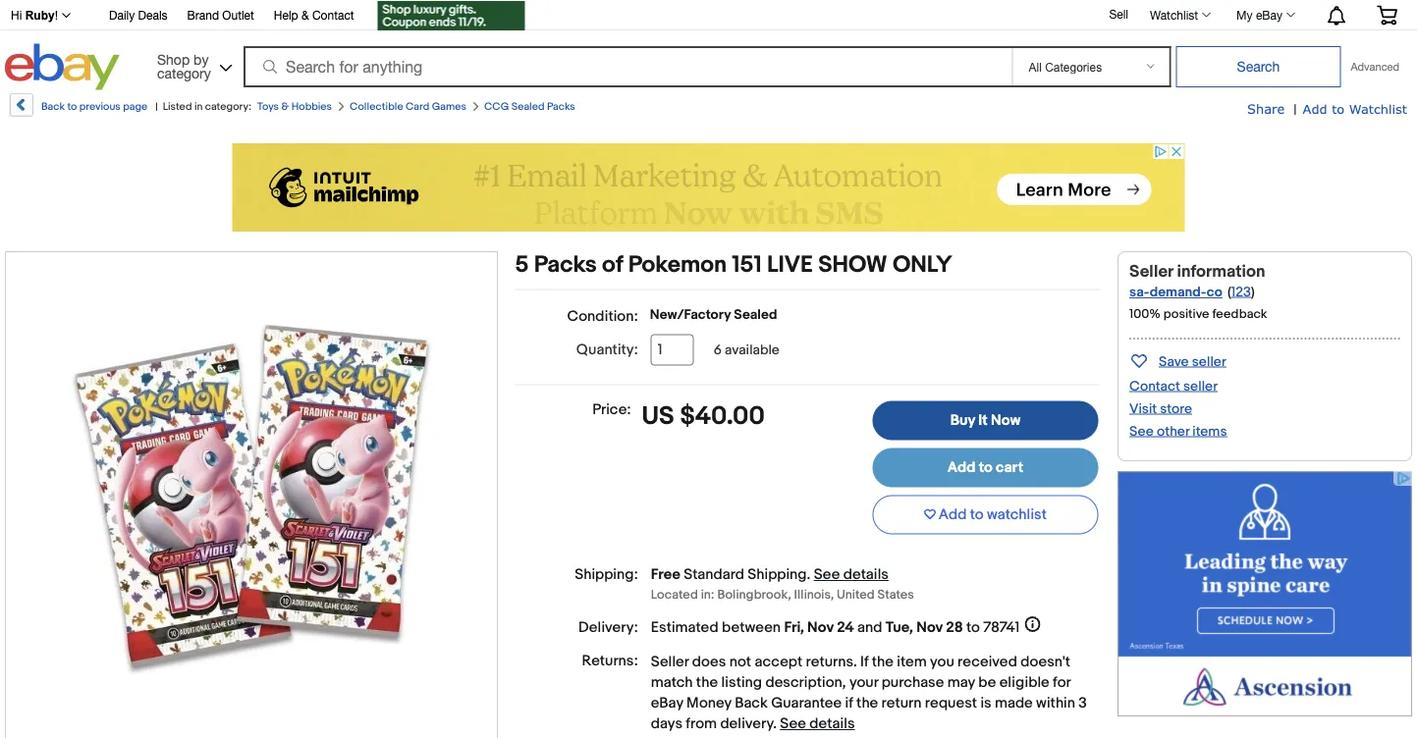 Task type: locate. For each thing, give the bounding box(es) containing it.
1 horizontal spatial see
[[814, 566, 840, 584]]

deals
[[138, 8, 168, 22]]

delivery
[[720, 715, 773, 733]]

1 vertical spatial seller
[[651, 654, 689, 671]]

back to previous page link
[[8, 93, 148, 124]]

!
[[55, 9, 58, 22]]

. up illinois,
[[807, 566, 811, 584]]

to right 28
[[966, 619, 980, 636]]

seller up match
[[651, 654, 689, 671]]

seller inside contact seller visit store see other items
[[1183, 378, 1218, 395]]

doesn't
[[1021, 654, 1070, 671]]

0 vertical spatial seller
[[1192, 354, 1226, 370]]

add down add to cart link
[[939, 506, 967, 524]]

151
[[732, 251, 762, 279]]

not
[[729, 654, 751, 671]]

add to watchlist
[[939, 506, 1047, 524]]

watchlist right sell
[[1150, 8, 1198, 22]]

days
[[651, 715, 683, 733]]

share button
[[1247, 100, 1285, 118]]

contact up visit store link
[[1129, 378, 1180, 395]]

nov left 28
[[916, 619, 943, 636]]

account navigation
[[0, 0, 1412, 33]]

1 horizontal spatial |
[[1294, 101, 1297, 118]]

0 horizontal spatial sealed
[[511, 100, 545, 113]]

1 horizontal spatial nov
[[916, 619, 943, 636]]

sealed up available
[[734, 307, 777, 324]]

see down visit
[[1129, 423, 1154, 440]]

1 vertical spatial watchlist
[[1349, 101, 1407, 116]]

1 vertical spatial see details link
[[780, 715, 855, 733]]

0 vertical spatial &
[[302, 8, 309, 22]]

to inside share | add to watchlist
[[1332, 101, 1345, 116]]

free
[[651, 566, 680, 584]]

the right the if
[[872, 654, 894, 671]]

& right toys
[[281, 100, 289, 113]]

add right 'share'
[[1303, 101, 1327, 116]]

fri,
[[784, 619, 804, 636]]

back up delivery
[[735, 695, 768, 713]]

cart
[[996, 459, 1023, 477]]

to inside add to watchlist button
[[970, 506, 984, 524]]

to left watchlist
[[970, 506, 984, 524]]

| left 'listed'
[[155, 100, 158, 113]]

shop by category banner
[[0, 0, 1412, 95]]

sealed
[[511, 100, 545, 113], [734, 307, 777, 324]]

live
[[767, 251, 813, 279]]

123 link
[[1231, 284, 1251, 301]]

collectible card games
[[350, 100, 466, 113]]

0 vertical spatial sealed
[[511, 100, 545, 113]]

see details link
[[814, 566, 889, 584], [780, 715, 855, 733]]

request
[[925, 695, 977, 713]]

to down advanced link
[[1332, 101, 1345, 116]]

1 vertical spatial packs
[[534, 251, 597, 279]]

& for help
[[302, 8, 309, 22]]

0 horizontal spatial |
[[155, 100, 158, 113]]

0 horizontal spatial nov
[[807, 619, 834, 636]]

add inside button
[[939, 506, 967, 524]]

demand-
[[1150, 284, 1207, 301]]

within
[[1036, 695, 1075, 713]]

0 horizontal spatial ebay
[[651, 695, 683, 713]]

sealed right ccg
[[511, 100, 545, 113]]

see inside contact seller visit store see other items
[[1129, 423, 1154, 440]]

the right if
[[856, 695, 878, 713]]

|
[[155, 100, 158, 113], [1294, 101, 1297, 118]]

0 vertical spatial add
[[1303, 101, 1327, 116]]

0 horizontal spatial watchlist
[[1150, 8, 1198, 22]]

brand
[[187, 8, 219, 22]]

packs right ccg
[[547, 100, 575, 113]]

& inside account navigation
[[302, 8, 309, 22]]

description,
[[765, 674, 846, 692]]

buy it now
[[950, 412, 1021, 430]]

see details link down guarantee
[[780, 715, 855, 733]]

.
[[807, 566, 811, 584], [773, 715, 777, 733]]

daily deals
[[109, 8, 168, 22]]

add to watchlist link
[[1303, 100, 1407, 118]]

. down guarantee
[[773, 715, 777, 733]]

seller inside seller information sa-demand-co ( 123 ) 100% positive feedback
[[1129, 261, 1173, 282]]

of
[[602, 251, 623, 279]]

quantity:
[[576, 341, 638, 359]]

0 vertical spatial watchlist
[[1150, 8, 1198, 22]]

sealed for ccg
[[511, 100, 545, 113]]

category
[[157, 65, 211, 81]]

seller inside button
[[1192, 354, 1226, 370]]

to left previous
[[67, 100, 77, 113]]

if
[[845, 695, 853, 713]]

1 vertical spatial &
[[281, 100, 289, 113]]

only
[[893, 251, 952, 279]]

seller
[[1129, 261, 1173, 282], [651, 654, 689, 671]]

0 vertical spatial seller
[[1129, 261, 1173, 282]]

0 horizontal spatial contact
[[312, 8, 354, 22]]

contact
[[312, 8, 354, 22], [1129, 378, 1180, 395]]

add for add to watchlist
[[939, 506, 967, 524]]

2 vertical spatial see
[[780, 715, 806, 733]]

between
[[722, 619, 781, 636]]

0 horizontal spatial seller
[[651, 654, 689, 671]]

us
[[642, 401, 674, 432]]

contact inside account navigation
[[312, 8, 354, 22]]

purchase
[[882, 674, 944, 692]]

card
[[406, 100, 429, 113]]

24
[[837, 619, 854, 636]]

seller
[[1192, 354, 1226, 370], [1183, 378, 1218, 395]]

1 horizontal spatial back
[[735, 695, 768, 713]]

1 nov from the left
[[807, 619, 834, 636]]

ebay inside seller does not accept returns. if the item you received doesn't match the listing description, your purchase may be eligible for ebay money back guarantee
[[651, 695, 683, 713]]

1 horizontal spatial ebay
[[1256, 8, 1283, 22]]

1 horizontal spatial seller
[[1129, 261, 1173, 282]]

$40.00
[[680, 401, 765, 432]]

us $40.00
[[642, 401, 765, 432]]

collectible
[[350, 100, 403, 113]]

to
[[67, 100, 77, 113], [1332, 101, 1345, 116], [979, 459, 993, 477], [970, 506, 984, 524], [966, 619, 980, 636]]

1 horizontal spatial sealed
[[734, 307, 777, 324]]

seller inside seller does not accept returns. if the item you received doesn't match the listing description, your purchase may be eligible for ebay money back guarantee
[[651, 654, 689, 671]]

2 horizontal spatial see
[[1129, 423, 1154, 440]]

nov left 24
[[807, 619, 834, 636]]

1 vertical spatial sealed
[[734, 307, 777, 324]]

is
[[980, 695, 991, 713]]

seller down save seller
[[1183, 378, 1218, 395]]

ebay right my
[[1256, 8, 1283, 22]]

ebay up 'days'
[[651, 695, 683, 713]]

to inside add to cart link
[[979, 459, 993, 477]]

ebay
[[1256, 8, 1283, 22], [651, 695, 683, 713]]

| right share button
[[1294, 101, 1297, 118]]

Search for anything text field
[[247, 48, 1008, 85]]

1 horizontal spatial &
[[302, 8, 309, 22]]

price:
[[592, 401, 631, 419]]

0 vertical spatial back
[[41, 100, 65, 113]]

the up the money
[[696, 674, 718, 692]]

0 vertical spatial see
[[1129, 423, 1154, 440]]

show
[[818, 251, 887, 279]]

100%
[[1129, 307, 1161, 322]]

0 vertical spatial .
[[807, 566, 811, 584]]

to for cart
[[979, 459, 993, 477]]

1 vertical spatial advertisement region
[[1118, 471, 1412, 717]]

1 vertical spatial ebay
[[651, 695, 683, 713]]

see details link up united
[[814, 566, 889, 584]]

1 horizontal spatial watchlist
[[1349, 101, 1407, 116]]

add inside share | add to watchlist
[[1303, 101, 1327, 116]]

0 vertical spatial see details link
[[814, 566, 889, 584]]

see details link for returns.
[[780, 715, 855, 733]]

1 horizontal spatial contact
[[1129, 378, 1180, 395]]

my ebay link
[[1226, 3, 1304, 27]]

get the coupon image
[[378, 1, 525, 30]]

made
[[995, 695, 1033, 713]]

seller does not accept returns. if the item you received doesn't match the listing description, your purchase may be eligible for ebay money back guarantee
[[651, 654, 1071, 713]]

nov
[[807, 619, 834, 636], [916, 619, 943, 636]]

seller right save at the right
[[1192, 354, 1226, 370]]

1 vertical spatial .
[[773, 715, 777, 733]]

match
[[651, 674, 693, 692]]

see down guarantee
[[780, 715, 806, 733]]

for
[[1053, 674, 1071, 692]]

0 vertical spatial contact
[[312, 8, 354, 22]]

packs right the 5
[[534, 251, 597, 279]]

page
[[123, 100, 148, 113]]

2 vertical spatial the
[[856, 695, 878, 713]]

advertisement region
[[232, 143, 1185, 232], [1118, 471, 1412, 717]]

estimated
[[651, 619, 719, 636]]

see up illinois,
[[814, 566, 840, 584]]

toys & hobbies link
[[257, 100, 332, 113]]

1 vertical spatial the
[[696, 674, 718, 692]]

to for watchlist
[[970, 506, 984, 524]]

. see details
[[773, 715, 855, 733]]

| listed in category:
[[155, 100, 251, 113]]

back to previous page
[[41, 100, 148, 113]]

new/factory
[[650, 307, 731, 324]]

1 vertical spatial details
[[810, 715, 855, 733]]

my
[[1236, 8, 1253, 22]]

None submit
[[1176, 46, 1341, 87]]

1 vertical spatial add
[[947, 459, 976, 477]]

1 horizontal spatial .
[[807, 566, 811, 584]]

to for previous
[[67, 100, 77, 113]]

back left previous
[[41, 100, 65, 113]]

watchlist down advanced
[[1349, 101, 1407, 116]]

to inside back to previous page link
[[67, 100, 77, 113]]

1 vertical spatial back
[[735, 695, 768, 713]]

| inside share | add to watchlist
[[1294, 101, 1297, 118]]

5
[[515, 251, 529, 279]]

bolingbrook,
[[717, 587, 791, 603]]

2 vertical spatial add
[[939, 506, 967, 524]]

advertisement region for (
[[1118, 471, 1412, 717]]

to left cart
[[979, 459, 993, 477]]

0 horizontal spatial &
[[281, 100, 289, 113]]

estimated between fri, nov 24 and tue, nov 28 to 78741
[[651, 619, 1020, 636]]

contact inside contact seller visit store see other items
[[1129, 378, 1180, 395]]

details
[[843, 566, 889, 584], [810, 715, 855, 733]]

available
[[725, 342, 780, 358]]

contact right 'help'
[[312, 8, 354, 22]]

1 vertical spatial contact
[[1129, 378, 1180, 395]]

packs
[[547, 100, 575, 113], [534, 251, 597, 279]]

back
[[41, 100, 65, 113], [735, 695, 768, 713]]

add down buy
[[947, 459, 976, 477]]

6 available
[[714, 342, 780, 358]]

us $40.00 main content
[[515, 251, 1100, 738]]

ebay inside account navigation
[[1256, 8, 1283, 22]]

sealed inside us $40.00 main content
[[734, 307, 777, 324]]

seller up sa-
[[1129, 261, 1173, 282]]

seller for information
[[1129, 261, 1173, 282]]

eligible
[[999, 674, 1050, 692]]

contact seller link
[[1129, 378, 1218, 395]]

details down if
[[810, 715, 855, 733]]

illinois,
[[794, 587, 834, 603]]

1 vertical spatial see
[[814, 566, 840, 584]]

returns.
[[806, 654, 857, 671]]

details up united
[[843, 566, 889, 584]]

& right 'help'
[[302, 8, 309, 22]]

0 vertical spatial ebay
[[1256, 8, 1283, 22]]

0 vertical spatial advertisement region
[[232, 143, 1185, 232]]

1 vertical spatial seller
[[1183, 378, 1218, 395]]

sealed for new/factory
[[734, 307, 777, 324]]



Task type: vqa. For each thing, say whether or not it's contained in the screenshot.
5th , from right
no



Task type: describe. For each thing, give the bounding box(es) containing it.
now
[[991, 412, 1021, 430]]

0 vertical spatial the
[[872, 654, 894, 671]]

located
[[651, 587, 698, 603]]

be
[[978, 674, 996, 692]]

condition:
[[567, 307, 638, 325]]

seller for contact
[[1183, 378, 1218, 395]]

new/factory sealed
[[650, 307, 777, 324]]

help
[[274, 8, 298, 22]]

ccg sealed packs
[[484, 100, 575, 113]]

help & contact
[[274, 8, 354, 22]]

back inside seller does not accept returns. if the item you received doesn't match the listing description, your purchase may be eligible for ebay money back guarantee
[[735, 695, 768, 713]]

0 horizontal spatial .
[[773, 715, 777, 733]]

watchlist inside share | add to watchlist
[[1349, 101, 1407, 116]]

your shopping cart image
[[1376, 5, 1398, 25]]

contact seller visit store see other items
[[1129, 378, 1227, 440]]

toys & hobbies
[[257, 100, 332, 113]]

pokemon
[[628, 251, 727, 279]]

received
[[958, 654, 1017, 671]]

other
[[1157, 423, 1189, 440]]

information
[[1177, 261, 1265, 282]]

save seller button
[[1129, 350, 1226, 372]]

if the return request is made within 3 days from delivery
[[651, 695, 1087, 733]]

packs inside us $40.00 main content
[[534, 251, 597, 279]]

Quantity: text field
[[651, 334, 694, 366]]

seller for does
[[651, 654, 689, 671]]

shipping:
[[575, 566, 638, 584]]

none submit inside shop by category banner
[[1176, 46, 1341, 87]]

advanced
[[1351, 60, 1399, 73]]

united
[[837, 587, 875, 603]]

returns:
[[582, 652, 638, 670]]

2 nov from the left
[[916, 619, 943, 636]]

seller for save
[[1192, 354, 1226, 370]]

guarantee
[[771, 695, 842, 713]]

tue,
[[886, 619, 913, 636]]

shop by category
[[157, 51, 211, 81]]

watchlist inside account navigation
[[1150, 8, 1198, 22]]

the inside if the return request is made within 3 days from delivery
[[856, 695, 878, 713]]

by
[[194, 51, 209, 67]]

add for add to cart
[[947, 459, 976, 477]]

hobbies
[[291, 100, 332, 113]]

sell link
[[1100, 7, 1137, 21]]

my ebay
[[1236, 8, 1283, 22]]

category:
[[205, 100, 251, 113]]

0 horizontal spatial back
[[41, 100, 65, 113]]

games
[[432, 100, 466, 113]]

0 vertical spatial packs
[[547, 100, 575, 113]]

ccg
[[484, 100, 509, 113]]

watchlist
[[987, 506, 1047, 524]]

shop by category button
[[148, 44, 237, 86]]

and
[[857, 619, 882, 636]]

advanced link
[[1341, 47, 1409, 86]]

your
[[849, 674, 878, 692]]

28
[[946, 619, 963, 636]]

buy it now link
[[872, 401, 1098, 440]]

sa-
[[1129, 284, 1150, 301]]

located in: bolingbrook, illinois, united states
[[651, 587, 914, 603]]

visit store link
[[1129, 401, 1192, 417]]

shipping
[[748, 566, 807, 584]]

outlet
[[222, 8, 254, 22]]

78741
[[983, 619, 1020, 636]]

save seller
[[1159, 354, 1226, 370]]

share
[[1247, 101, 1285, 116]]

add to cart
[[947, 459, 1023, 477]]

in
[[194, 100, 203, 113]]

3
[[1079, 695, 1087, 713]]

visit
[[1129, 401, 1157, 417]]

see details link for details
[[814, 566, 889, 584]]

does
[[692, 654, 726, 671]]

item
[[897, 654, 927, 671]]

)
[[1251, 284, 1255, 301]]

states
[[878, 587, 914, 603]]

previous
[[79, 100, 121, 113]]

5 packs of pokemon 151  live show only - picture 1 of 1 image
[[6, 250, 497, 738]]

advertisement region for listed in category:
[[232, 143, 1185, 232]]

add to watchlist button
[[872, 495, 1098, 535]]

hi
[[11, 9, 22, 22]]

may
[[947, 674, 975, 692]]

accept
[[755, 654, 803, 671]]

collectible card games link
[[350, 100, 466, 113]]

delivery:
[[578, 619, 638, 636]]

watchlist link
[[1139, 3, 1220, 27]]

co
[[1207, 284, 1223, 301]]

positive
[[1163, 307, 1209, 322]]

sell
[[1109, 7, 1128, 21]]

in:
[[701, 587, 714, 603]]

123
[[1231, 284, 1251, 301]]

from
[[686, 715, 717, 733]]

shop
[[157, 51, 190, 67]]

listed
[[163, 100, 192, 113]]

standard
[[684, 566, 744, 584]]

seller information sa-demand-co ( 123 ) 100% positive feedback
[[1129, 261, 1267, 322]]

0 vertical spatial details
[[843, 566, 889, 584]]

listing
[[721, 674, 762, 692]]

& for toys
[[281, 100, 289, 113]]

0 horizontal spatial see
[[780, 715, 806, 733]]

standard shipping . see details
[[684, 566, 889, 584]]

brand outlet
[[187, 8, 254, 22]]

money
[[687, 695, 731, 713]]

add to cart link
[[872, 448, 1098, 488]]

buy
[[950, 412, 975, 430]]



